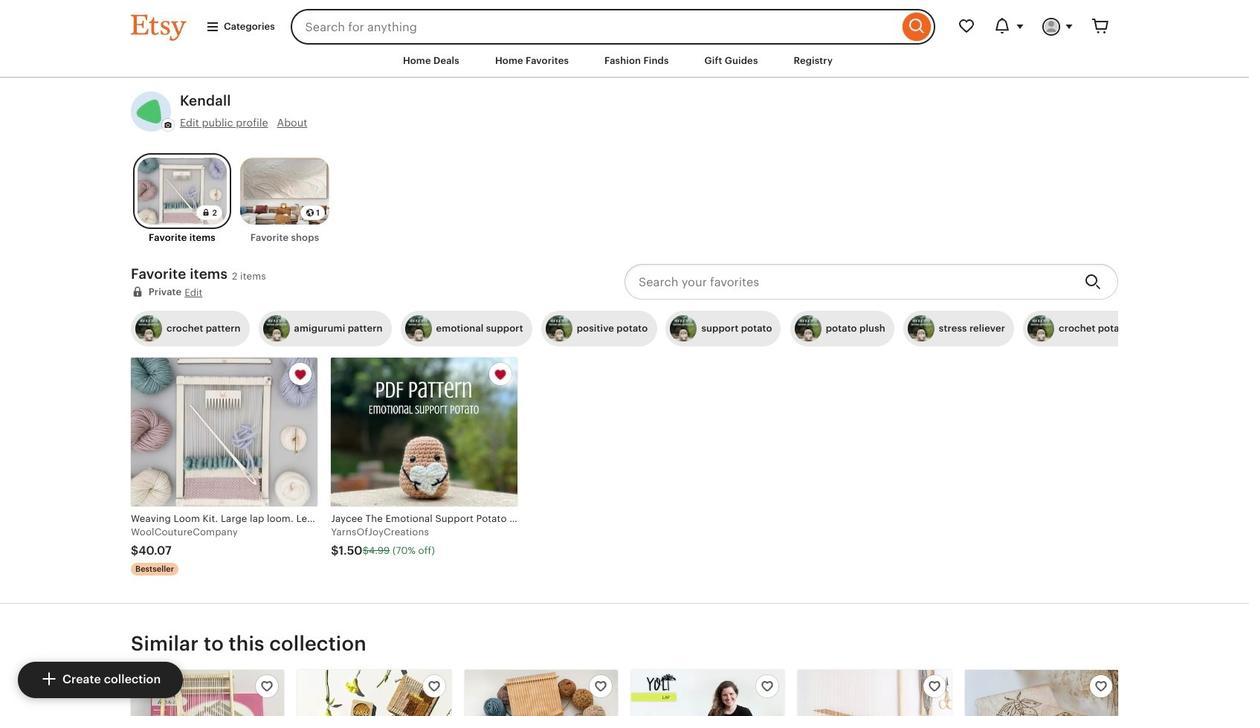 Task type: vqa. For each thing, say whether or not it's contained in the screenshot.
3.
no



Task type: locate. For each thing, give the bounding box(es) containing it.
1 horizontal spatial smaller xs image
[[1095, 681, 1108, 694]]

0 horizontal spatial smaller xs image
[[928, 681, 942, 694]]

banner
[[104, 0, 1146, 45]]

weaving comb set | handmade combs | wood combs for weaving, macramé image
[[965, 670, 1119, 716]]

None search field
[[291, 9, 936, 45]]

loome mini weaving looms image
[[298, 670, 451, 716]]

wooden weaving loom kit creative handmade weaving weaving project kit children's gifts holiday gifts loom beginner set image
[[131, 670, 284, 716]]

smaller xs image
[[928, 681, 942, 694], [1095, 681, 1108, 694]]

jaycee the emotional support potato - amigurumi pdf pattern instruction only image
[[331, 358, 518, 506]]

smaller xs image for "weaving comb set | handmade combs | wood combs for weaving, macramé" image
[[1095, 681, 1108, 694]]

2 smaller xs image from the left
[[1095, 681, 1108, 694]]

wooden weaving needle image
[[798, 670, 952, 716]]

1 smaller xs image from the left
[[928, 681, 942, 694]]

menu bar
[[0, 0, 1250, 78], [104, 45, 1146, 78]]



Task type: describe. For each thing, give the bounding box(es) containing it.
weaving loom kit. large lap loom. learn to frame weave, tapestry. beginners learn to weave. image
[[131, 358, 318, 506]]

yoli lap | multi weaving loom | pin loom weaving | peg loom | loom | weaving kit | pin loom patterns | rectangle loom | ullvuna image
[[632, 670, 785, 716]]

Search for anything text field
[[291, 9, 899, 45]]

Search your favorites text field
[[625, 264, 1074, 300]]

weaving loom kit, wool yarn in natural colors, neutral colors wool, weaving kit for beginners, wood loom, lap loom, little loom image
[[465, 670, 618, 716]]

smaller xs image for wooden weaving needle image
[[928, 681, 942, 694]]



